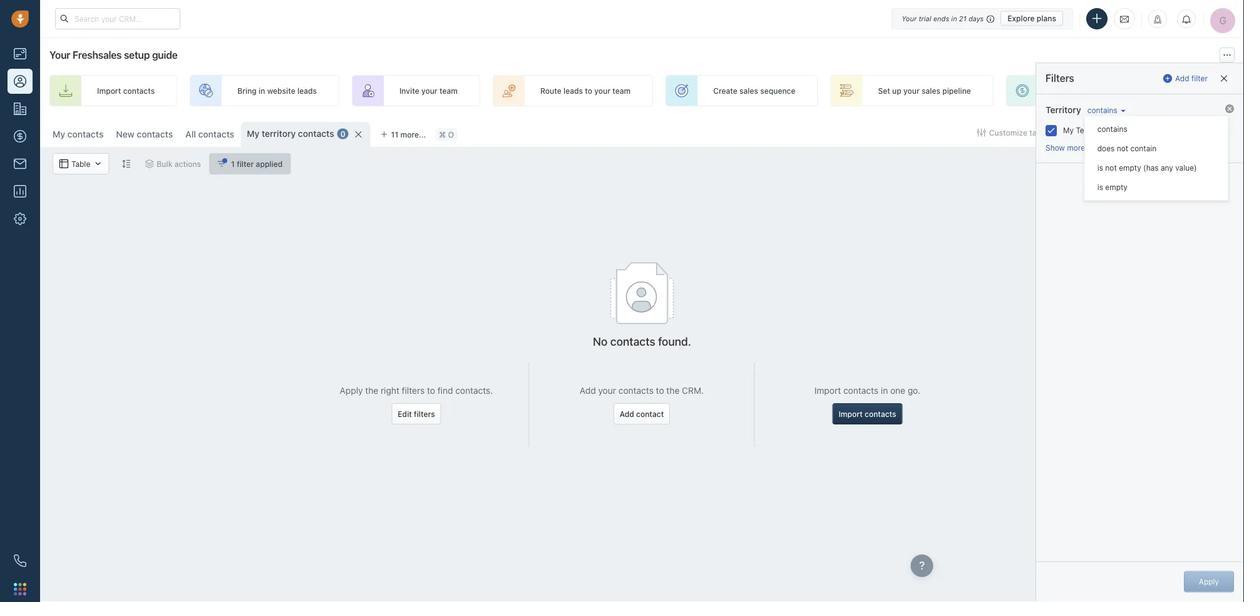 Task type: locate. For each thing, give the bounding box(es) containing it.
show
[[1046, 144, 1065, 152]]

customize table
[[989, 128, 1048, 137]]

empty down the does not contain
[[1119, 164, 1141, 172]]

import contacts down import contacts in one go.
[[839, 410, 896, 419]]

2 team from the left
[[612, 86, 631, 95]]

contains down contains dropdown button
[[1097, 125, 1127, 133]]

1 team from the left
[[439, 86, 458, 95]]

container_wx8msf4aqz5i3rn1 image left table
[[59, 160, 68, 168]]

container_wx8msf4aqz5i3rn1 image left customize
[[977, 128, 986, 137]]

bulk
[[157, 160, 172, 168]]

to
[[585, 86, 592, 95], [427, 386, 435, 396], [656, 386, 664, 396]]

add inside add deal link
[[1054, 86, 1068, 95]]

contacts down import contacts in one go.
[[865, 410, 896, 419]]

table button
[[53, 153, 109, 175]]

0 horizontal spatial my
[[53, 129, 65, 140]]

⌘
[[439, 130, 446, 139]]

your
[[421, 86, 437, 95], [594, 86, 610, 95], [903, 86, 920, 95], [598, 386, 616, 396]]

contact down add filter
[[1204, 128, 1232, 137]]

my territory contacts 0
[[247, 129, 345, 139]]

filter inside button
[[237, 160, 254, 168]]

1 vertical spatial contains
[[1097, 125, 1127, 133]]

applied
[[256, 160, 283, 168]]

my contacts button
[[46, 122, 110, 147], [53, 129, 104, 140]]

add inside "add filter" link
[[1175, 74, 1189, 83]]

1 horizontal spatial import contacts
[[839, 410, 896, 419]]

1 filter applied
[[231, 160, 283, 168]]

your for your trial ends in 21 days
[[902, 14, 917, 23]]

filter
[[1191, 74, 1208, 83], [237, 160, 254, 168]]

sales
[[739, 86, 758, 95], [922, 86, 940, 95]]

to right route
[[585, 86, 592, 95]]

your freshsales setup guide
[[49, 49, 178, 61]]

0 vertical spatial not
[[1117, 144, 1128, 153]]

the left "crm."
[[666, 386, 680, 396]]

customize table button
[[969, 122, 1056, 143]]

in left one
[[881, 386, 888, 396]]

1 horizontal spatial the
[[666, 386, 680, 396]]

import contacts button up does
[[1062, 122, 1143, 143]]

set
[[878, 86, 890, 95]]

sequence
[[760, 86, 795, 95]]

2 horizontal spatial to
[[656, 386, 664, 396]]

1 horizontal spatial sales
[[922, 86, 940, 95]]

2 horizontal spatial my
[[1063, 126, 1074, 135]]

ends
[[933, 14, 949, 23]]

add deal link
[[1006, 75, 1108, 106]]

set up your sales pipeline link
[[830, 75, 994, 106]]

1 horizontal spatial my
[[247, 129, 259, 139]]

1 the from the left
[[365, 386, 378, 396]]

1 horizontal spatial contact
[[1204, 128, 1232, 137]]

filters
[[402, 386, 425, 396], [414, 410, 435, 419]]

container_wx8msf4aqz5i3rn1 image left 1
[[217, 160, 226, 168]]

1 horizontal spatial add contact
[[1187, 128, 1232, 137]]

route leads to your team link
[[493, 75, 653, 106]]

1 sales from the left
[[739, 86, 758, 95]]

0 horizontal spatial leads
[[297, 86, 317, 95]]

2 vertical spatial import contacts
[[839, 410, 896, 419]]

import contacts
[[97, 86, 155, 95], [1079, 128, 1137, 137], [839, 410, 896, 419]]

empty
[[1119, 164, 1141, 172], [1105, 183, 1128, 192]]

no contacts found.
[[593, 335, 691, 349]]

days
[[969, 14, 984, 23]]

contains
[[1087, 106, 1117, 115], [1097, 125, 1127, 133]]

invite your team
[[399, 86, 458, 95]]

container_wx8msf4aqz5i3rn1 image inside bulk actions button
[[145, 160, 154, 168]]

apply
[[340, 386, 363, 396]]

is
[[1097, 164, 1103, 172], [1097, 183, 1103, 192]]

1 vertical spatial filter
[[237, 160, 254, 168]]

not up "is empty"
[[1105, 164, 1117, 172]]

new
[[116, 129, 134, 140]]

1 is from the top
[[1097, 164, 1103, 172]]

not for is
[[1105, 164, 1117, 172]]

container_wx8msf4aqz5i3rn1 image
[[93, 160, 102, 168]]

the
[[365, 386, 378, 396], [666, 386, 680, 396]]

1 vertical spatial add contact
[[620, 410, 664, 419]]

contacts down the no contacts found.
[[618, 386, 654, 396]]

contacts inside group
[[1105, 128, 1137, 137]]

1 vertical spatial is
[[1097, 183, 1103, 192]]

in left 21
[[951, 14, 957, 23]]

contacts up the does not contain
[[1105, 128, 1137, 137]]

add
[[1175, 74, 1189, 83], [1054, 86, 1068, 95], [1187, 128, 1202, 137], [580, 386, 596, 396], [620, 410, 634, 419]]

0 vertical spatial empty
[[1119, 164, 1141, 172]]

1 horizontal spatial import contacts button
[[1062, 122, 1143, 143]]

add contact button down add your contacts to the crm.
[[613, 404, 670, 425]]

trial
[[919, 14, 931, 23]]

contains inside contains dropdown button
[[1087, 106, 1117, 115]]

sales left pipeline at top
[[922, 86, 940, 95]]

filters right right
[[402, 386, 425, 396]]

your
[[902, 14, 917, 23], [49, 49, 70, 61]]

1 horizontal spatial add contact button
[[1171, 122, 1238, 143]]

0 horizontal spatial the
[[365, 386, 378, 396]]

import contacts up does
[[1079, 128, 1137, 137]]

0 horizontal spatial in
[[259, 86, 265, 95]]

explore plans
[[1008, 14, 1056, 23]]

1 vertical spatial filters
[[414, 410, 435, 419]]

add deal
[[1054, 86, 1085, 95]]

add for add deal link at the top of page
[[1054, 86, 1068, 95]]

0 vertical spatial import contacts
[[97, 86, 155, 95]]

your right route
[[594, 86, 610, 95]]

leads right website
[[297, 86, 317, 95]]

container_wx8msf4aqz5i3rn1 image
[[977, 128, 986, 137], [59, 160, 68, 168], [145, 160, 154, 168], [217, 160, 226, 168]]

contains button
[[1084, 105, 1126, 116]]

leads right route
[[563, 86, 583, 95]]

add contact button
[[1171, 122, 1238, 143], [613, 404, 670, 425]]

my left territory
[[247, 129, 259, 139]]

my up show more link
[[1063, 126, 1074, 135]]

import contacts link
[[49, 75, 177, 106]]

to left the find
[[427, 386, 435, 396]]

invite your team link
[[352, 75, 480, 106]]

0 vertical spatial in
[[951, 14, 957, 23]]

territories
[[1076, 126, 1112, 135]]

1 vertical spatial contact
[[636, 410, 664, 419]]

0 horizontal spatial import contacts
[[97, 86, 155, 95]]

the left right
[[365, 386, 378, 396]]

1 horizontal spatial filter
[[1191, 74, 1208, 83]]

container_wx8msf4aqz5i3rn1 image left bulk
[[145, 160, 154, 168]]

0 vertical spatial your
[[902, 14, 917, 23]]

contact
[[1204, 128, 1232, 137], [636, 410, 664, 419]]

bring in website leads link
[[190, 75, 339, 106]]

territory
[[1046, 105, 1081, 115]]

0 horizontal spatial team
[[439, 86, 458, 95]]

bulk actions button
[[137, 153, 209, 175]]

your right "up"
[[903, 86, 920, 95]]

setup
[[124, 49, 150, 61]]

contain
[[1130, 144, 1157, 153]]

0 vertical spatial filters
[[402, 386, 425, 396]]

add contact
[[1187, 128, 1232, 137], [620, 410, 664, 419]]

filters
[[1046, 72, 1074, 84]]

(has
[[1143, 164, 1159, 172]]

1 vertical spatial import contacts
[[1079, 128, 1137, 137]]

0 horizontal spatial contact
[[636, 410, 664, 419]]

not right does
[[1117, 144, 1128, 153]]

leads
[[297, 86, 317, 95], [563, 86, 583, 95]]

0 vertical spatial contains
[[1087, 106, 1117, 115]]

my territories
[[1063, 126, 1112, 135]]

2 horizontal spatial import contacts
[[1079, 128, 1137, 137]]

your left trial
[[902, 14, 917, 23]]

1 horizontal spatial your
[[902, 14, 917, 23]]

1 vertical spatial not
[[1105, 164, 1117, 172]]

0 vertical spatial is
[[1097, 164, 1103, 172]]

2 vertical spatial in
[[881, 386, 888, 396]]

your right the invite
[[421, 86, 437, 95]]

contains up territories
[[1087, 106, 1117, 115]]

sales right create
[[739, 86, 758, 95]]

filter for 1
[[237, 160, 254, 168]]

add contact up value)
[[1187, 128, 1232, 137]]

0 horizontal spatial import contacts button
[[832, 404, 903, 425]]

my up "table" dropdown button
[[53, 129, 65, 140]]

1 vertical spatial empty
[[1105, 183, 1128, 192]]

in right bring
[[259, 86, 265, 95]]

team inside the invite your team link
[[439, 86, 458, 95]]

2 horizontal spatial in
[[951, 14, 957, 23]]

not
[[1117, 144, 1128, 153], [1105, 164, 1117, 172]]

0 vertical spatial filter
[[1191, 74, 1208, 83]]

filters right edit
[[414, 410, 435, 419]]

1 vertical spatial add contact button
[[613, 404, 670, 425]]

your inside set up your sales pipeline link
[[903, 86, 920, 95]]

0 horizontal spatial your
[[49, 49, 70, 61]]

1 leads from the left
[[297, 86, 317, 95]]

import contacts down setup
[[97, 86, 155, 95]]

your left freshsales
[[49, 49, 70, 61]]

import contacts button down import contacts in one go.
[[832, 404, 903, 425]]

container_wx8msf4aqz5i3rn1 image inside customize table button
[[977, 128, 986, 137]]

add contact down add your contacts to the crm.
[[620, 410, 664, 419]]

your down no
[[598, 386, 616, 396]]

add contact button up value)
[[1171, 122, 1238, 143]]

to left "crm."
[[656, 386, 664, 396]]

0 horizontal spatial sales
[[739, 86, 758, 95]]

freshsales
[[73, 49, 122, 61]]

0 horizontal spatial filter
[[237, 160, 254, 168]]

0 vertical spatial import contacts button
[[1062, 122, 1143, 143]]

1 vertical spatial your
[[49, 49, 70, 61]]

filter for add
[[1191, 74, 1208, 83]]

1 horizontal spatial team
[[612, 86, 631, 95]]

import
[[97, 86, 121, 95], [1079, 128, 1103, 137], [814, 386, 841, 396], [839, 410, 863, 419]]

contact down add your contacts to the crm.
[[636, 410, 664, 419]]

empty down is not empty (has any value) in the top right of the page
[[1105, 183, 1128, 192]]

find
[[437, 386, 453, 396]]

1 horizontal spatial leads
[[563, 86, 583, 95]]

route leads to your team
[[540, 86, 631, 95]]

2 is from the top
[[1097, 183, 1103, 192]]

create sales sequence link
[[666, 75, 818, 106]]

0 horizontal spatial add contact
[[620, 410, 664, 419]]

website
[[267, 86, 295, 95]]

1 vertical spatial in
[[259, 86, 265, 95]]

one
[[890, 386, 905, 396]]

contacts
[[123, 86, 155, 95], [1105, 128, 1137, 137], [298, 129, 334, 139], [67, 129, 104, 140], [137, 129, 173, 140], [198, 129, 234, 140], [610, 335, 655, 349], [618, 386, 654, 396], [843, 386, 879, 396], [865, 410, 896, 419]]

contacts left 0
[[298, 129, 334, 139]]

contacts left one
[[843, 386, 879, 396]]

container_wx8msf4aqz5i3rn1 image inside "table" dropdown button
[[59, 160, 68, 168]]

import contacts button
[[1062, 122, 1143, 143], [832, 404, 903, 425]]

2 the from the left
[[666, 386, 680, 396]]

add for add contact button to the top
[[1187, 128, 1202, 137]]

1 horizontal spatial to
[[585, 86, 592, 95]]

add for "add filter" link
[[1175, 74, 1189, 83]]

in
[[951, 14, 957, 23], [259, 86, 265, 95], [881, 386, 888, 396]]



Task type: describe. For each thing, give the bounding box(es) containing it.
pipeline
[[942, 86, 971, 95]]

invite
[[399, 86, 419, 95]]

freshworks switcher image
[[14, 584, 26, 596]]

does
[[1097, 144, 1115, 153]]

up
[[892, 86, 901, 95]]

email image
[[1120, 14, 1129, 24]]

your for your freshsales setup guide
[[49, 49, 70, 61]]

route
[[540, 86, 561, 95]]

show more link
[[1046, 144, 1085, 152]]

team inside route leads to your team link
[[612, 86, 631, 95]]

add your contacts to the crm.
[[580, 386, 704, 396]]

import contacts inside group
[[1079, 128, 1137, 137]]

edit filters
[[398, 410, 435, 419]]

0 vertical spatial contact
[[1204, 128, 1232, 137]]

explore
[[1008, 14, 1035, 23]]

0 horizontal spatial add contact button
[[613, 404, 670, 425]]

go.
[[908, 386, 920, 396]]

bulk actions
[[157, 160, 201, 168]]

contacts down setup
[[123, 86, 155, 95]]

11 more... button
[[374, 126, 433, 143]]

2 leads from the left
[[563, 86, 583, 95]]

bring in website leads
[[237, 86, 317, 95]]

my for my contacts
[[53, 129, 65, 140]]

any
[[1161, 164, 1173, 172]]

your inside the invite your team link
[[421, 86, 437, 95]]

1 horizontal spatial in
[[881, 386, 888, 396]]

no
[[593, 335, 608, 349]]

show more
[[1046, 144, 1085, 152]]

my for my territory contacts 0
[[247, 129, 259, 139]]

my territory contacts link
[[247, 128, 334, 140]]

is for is not empty (has any value)
[[1097, 164, 1103, 172]]

1 filter applied button
[[209, 153, 291, 175]]

1 vertical spatial import contacts button
[[832, 404, 903, 425]]

style_myh0__igzzd8unmi image
[[122, 160, 130, 168]]

right
[[381, 386, 399, 396]]

1
[[231, 160, 235, 168]]

found.
[[658, 335, 691, 349]]

is empty
[[1097, 183, 1128, 192]]

import inside group
[[1079, 128, 1103, 137]]

crm.
[[682, 386, 704, 396]]

11 more...
[[391, 130, 426, 139]]

edit filters button
[[392, 404, 441, 425]]

guide
[[152, 49, 178, 61]]

Search your CRM... text field
[[55, 8, 180, 29]]

your inside route leads to your team link
[[594, 86, 610, 95]]

value)
[[1175, 164, 1197, 172]]

more...
[[400, 130, 426, 139]]

create sales sequence
[[713, 86, 795, 95]]

0
[[340, 130, 345, 138]]

container_wx8msf4aqz5i3rn1 image inside 1 filter applied button
[[217, 160, 226, 168]]

phone element
[[8, 549, 33, 574]]

contacts right no
[[610, 335, 655, 349]]

contacts.
[[455, 386, 493, 396]]

contacts right all
[[198, 129, 234, 140]]

new contacts
[[116, 129, 173, 140]]

o
[[448, 130, 454, 139]]

add filter
[[1175, 74, 1208, 83]]

does not contain
[[1097, 144, 1157, 153]]

is for is empty
[[1097, 183, 1103, 192]]

11
[[391, 130, 398, 139]]

container_wx8msf4aqz5i3rn1 image for bulk actions
[[145, 160, 154, 168]]

0 vertical spatial add contact
[[1187, 128, 1232, 137]]

actions
[[175, 160, 201, 168]]

all
[[185, 129, 196, 140]]

explore plans link
[[1001, 11, 1063, 26]]

not for does
[[1117, 144, 1128, 153]]

deal
[[1070, 86, 1085, 95]]

filters inside the edit filters button
[[414, 410, 435, 419]]

table
[[71, 160, 90, 168]]

⌘ o
[[439, 130, 454, 139]]

your trial ends in 21 days
[[902, 14, 984, 23]]

is not empty (has any value)
[[1097, 164, 1197, 172]]

table
[[1029, 128, 1048, 137]]

phone image
[[14, 555, 26, 568]]

0 horizontal spatial to
[[427, 386, 435, 396]]

set up your sales pipeline
[[878, 86, 971, 95]]

container_wx8msf4aqz5i3rn1 image for customize table
[[977, 128, 986, 137]]

territory
[[262, 129, 296, 139]]

my for my territories
[[1063, 126, 1074, 135]]

customize
[[989, 128, 1027, 137]]

edit
[[398, 410, 412, 419]]

all contacts
[[185, 129, 234, 140]]

create
[[713, 86, 737, 95]]

more
[[1067, 144, 1085, 152]]

21
[[959, 14, 967, 23]]

2 sales from the left
[[922, 86, 940, 95]]

import contacts in one go.
[[814, 386, 920, 396]]

contacts up table
[[67, 129, 104, 140]]

apply the right filters to find contacts.
[[340, 386, 493, 396]]

container_wx8msf4aqz5i3rn1 image for table
[[59, 160, 68, 168]]

0 vertical spatial add contact button
[[1171, 122, 1238, 143]]

my contacts
[[53, 129, 104, 140]]

import contacts group
[[1062, 122, 1164, 143]]

plans
[[1037, 14, 1056, 23]]

bring
[[237, 86, 257, 95]]

contacts right new
[[137, 129, 173, 140]]

add filter link
[[1163, 69, 1208, 89]]



Task type: vqa. For each thing, say whether or not it's contained in the screenshot.
Bulk SMS
no



